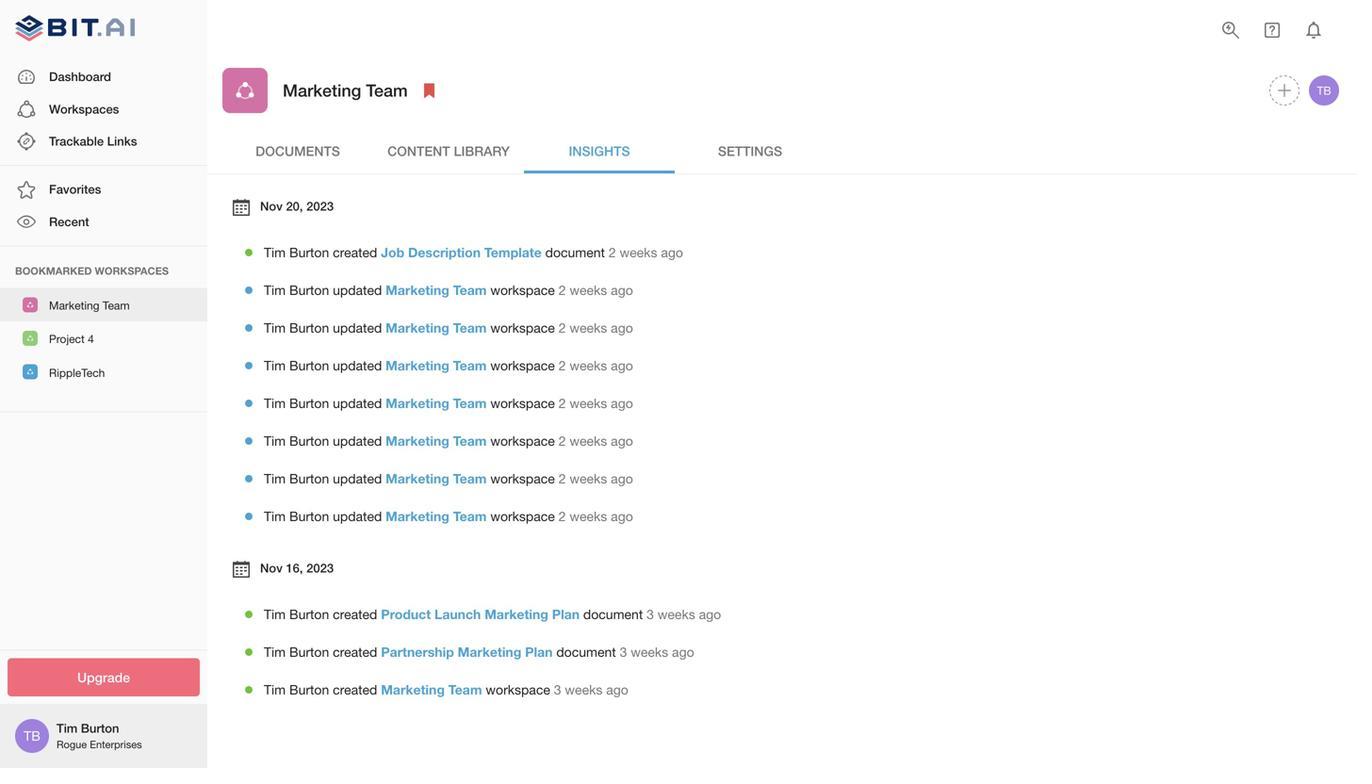 Task type: vqa. For each thing, say whether or not it's contained in the screenshot.
Upgrade
yes



Task type: locate. For each thing, give the bounding box(es) containing it.
tab list
[[222, 128, 1342, 173]]

1 horizontal spatial tb
[[1317, 84, 1331, 97]]

0 vertical spatial nov
[[260, 199, 283, 213]]

0 horizontal spatial marketing team
[[49, 299, 130, 312]]

0 vertical spatial document
[[545, 245, 605, 260]]

3
[[647, 607, 654, 622], [620, 644, 627, 660], [554, 682, 561, 698]]

ago
[[661, 245, 683, 260], [611, 282, 633, 298], [611, 320, 633, 336], [611, 358, 633, 373], [611, 396, 633, 411], [611, 433, 633, 449], [611, 471, 633, 487], [611, 509, 633, 524], [699, 607, 721, 622], [672, 644, 694, 660], [606, 682, 629, 698]]

1 nov from the top
[[260, 199, 283, 213]]

tim burton rogue enterprises
[[57, 721, 142, 751]]

tb button
[[1306, 73, 1342, 108]]

marketing team up documents
[[283, 80, 408, 100]]

insights
[[569, 143, 630, 159]]

tb inside 'button'
[[1317, 84, 1331, 97]]

document
[[545, 245, 605, 260], [583, 607, 643, 622], [556, 644, 616, 660]]

nov 20, 2023
[[260, 199, 334, 213]]

created for job
[[333, 245, 377, 260]]

updated
[[333, 282, 382, 298], [333, 320, 382, 336], [333, 358, 382, 373], [333, 396, 382, 411], [333, 433, 382, 449], [333, 471, 382, 487], [333, 509, 382, 524]]

bookmarked workspaces
[[15, 265, 169, 277]]

4 updated from the top
[[333, 396, 382, 411]]

0 vertical spatial marketing team
[[283, 80, 408, 100]]

favorites
[[49, 182, 101, 197]]

2 tim burton updated marketing team workspace 2 weeks ago from the top
[[264, 320, 633, 336]]

created for product
[[333, 607, 377, 622]]

documents
[[256, 143, 340, 159]]

dashboard
[[49, 69, 111, 84]]

1 2023 from the top
[[306, 199, 334, 213]]

burton
[[289, 245, 329, 260], [289, 282, 329, 298], [289, 320, 329, 336], [289, 358, 329, 373], [289, 396, 329, 411], [289, 433, 329, 449], [289, 471, 329, 487], [289, 509, 329, 524], [289, 607, 329, 622], [289, 644, 329, 660], [289, 682, 329, 698], [81, 721, 119, 736]]

dashboard button
[[0, 61, 207, 93]]

2 updated from the top
[[333, 320, 382, 336]]

content
[[388, 143, 450, 159]]

1 vertical spatial 2023
[[306, 561, 334, 575]]

partnership marketing plan link
[[381, 644, 553, 660]]

workspaces button
[[0, 93, 207, 125]]

created for marketing
[[333, 682, 377, 698]]

2023
[[306, 199, 334, 213], [306, 561, 334, 575]]

7 updated from the top
[[333, 509, 382, 524]]

nov left 16,
[[260, 561, 283, 575]]

0 vertical spatial plan
[[552, 607, 580, 622]]

16,
[[286, 561, 303, 575]]

nov
[[260, 199, 283, 213], [260, 561, 283, 575]]

1 vertical spatial nov
[[260, 561, 283, 575]]

template
[[484, 245, 542, 260]]

settings
[[718, 143, 782, 159]]

0 vertical spatial tb
[[1317, 84, 1331, 97]]

1 vertical spatial plan
[[525, 644, 553, 660]]

nov left 20,
[[260, 199, 283, 213]]

nov for nov 16, 2023
[[260, 561, 283, 575]]

project 4 button
[[0, 322, 207, 355]]

partnership
[[381, 644, 454, 660]]

3 updated from the top
[[333, 358, 382, 373]]

2 horizontal spatial 3
[[647, 607, 654, 622]]

nov for nov 20, 2023
[[260, 199, 283, 213]]

5 tim burton updated marketing team workspace 2 weeks ago from the top
[[264, 433, 633, 449]]

2 vertical spatial document
[[556, 644, 616, 660]]

1 vertical spatial marketing team
[[49, 299, 130, 312]]

content library
[[388, 143, 510, 159]]

marketing team
[[283, 80, 408, 100], [49, 299, 130, 312]]

1 horizontal spatial 3
[[620, 644, 627, 660]]

created
[[333, 245, 377, 260], [333, 607, 377, 622], [333, 644, 377, 660], [333, 682, 377, 698]]

job
[[381, 245, 404, 260]]

marketing team up 4 at the top of the page
[[49, 299, 130, 312]]

1 vertical spatial 3
[[620, 644, 627, 660]]

tim
[[264, 245, 286, 260], [264, 282, 286, 298], [264, 320, 286, 336], [264, 358, 286, 373], [264, 396, 286, 411], [264, 433, 286, 449], [264, 471, 286, 487], [264, 509, 286, 524], [264, 607, 286, 622], [264, 644, 286, 660], [264, 682, 286, 698], [57, 721, 77, 736]]

2023 right 20,
[[306, 199, 334, 213]]

weeks
[[620, 245, 657, 260], [570, 282, 607, 298], [570, 320, 607, 336], [570, 358, 607, 373], [570, 396, 607, 411], [570, 433, 607, 449], [570, 471, 607, 487], [570, 509, 607, 524], [658, 607, 695, 622], [631, 644, 668, 660], [565, 682, 603, 698]]

workspace
[[490, 282, 555, 298], [490, 320, 555, 336], [490, 358, 555, 373], [490, 396, 555, 411], [490, 433, 555, 449], [490, 471, 555, 487], [490, 509, 555, 524], [486, 682, 550, 698]]

trackable
[[49, 134, 104, 148]]

0 horizontal spatial tb
[[24, 728, 40, 744]]

2023 for nov 16, 2023
[[306, 561, 334, 575]]

tb
[[1317, 84, 1331, 97], [24, 728, 40, 744]]

marketing team link
[[386, 282, 487, 298], [386, 320, 487, 336], [386, 358, 487, 373], [386, 396, 487, 411], [386, 433, 487, 449], [386, 471, 487, 487], [386, 509, 487, 524], [381, 682, 482, 698]]

2023 right 16,
[[306, 561, 334, 575]]

tim burton created partnership marketing plan document 3 weeks ago
[[264, 644, 694, 660]]

team
[[366, 80, 408, 100], [453, 282, 487, 298], [103, 299, 130, 312], [453, 320, 487, 336], [453, 358, 487, 373], [453, 396, 487, 411], [453, 433, 487, 449], [453, 471, 487, 487], [453, 509, 487, 524], [448, 682, 482, 698]]

3 created from the top
[[333, 644, 377, 660]]

links
[[107, 134, 137, 148]]

2 created from the top
[[333, 607, 377, 622]]

1 created from the top
[[333, 245, 377, 260]]

6 tim burton updated marketing team workspace 2 weeks ago from the top
[[264, 471, 633, 487]]

0 horizontal spatial 3
[[554, 682, 561, 698]]

tim burton created job description template document 2 weeks ago
[[264, 245, 683, 260]]

1 vertical spatial tb
[[24, 728, 40, 744]]

2 nov from the top
[[260, 561, 283, 575]]

0 vertical spatial 2023
[[306, 199, 334, 213]]

2
[[609, 245, 616, 260], [559, 282, 566, 298], [559, 320, 566, 336], [559, 358, 566, 373], [559, 396, 566, 411], [559, 433, 566, 449], [559, 471, 566, 487], [559, 509, 566, 524]]

4 created from the top
[[333, 682, 377, 698]]

plan
[[552, 607, 580, 622], [525, 644, 553, 660]]

3 tim burton updated marketing team workspace 2 weeks ago from the top
[[264, 358, 633, 373]]

tim burton updated marketing team workspace 2 weeks ago
[[264, 282, 633, 298], [264, 320, 633, 336], [264, 358, 633, 373], [264, 396, 633, 411], [264, 433, 633, 449], [264, 471, 633, 487], [264, 509, 633, 524]]

2 2023 from the top
[[306, 561, 334, 575]]

1 horizontal spatial marketing team
[[283, 80, 408, 100]]

marketing team button
[[0, 288, 207, 322]]

marketing
[[283, 80, 361, 100], [386, 282, 449, 298], [49, 299, 100, 312], [386, 320, 449, 336], [386, 358, 449, 373], [386, 396, 449, 411], [386, 433, 449, 449], [386, 471, 449, 487], [386, 509, 449, 524], [485, 607, 548, 622], [458, 644, 522, 660], [381, 682, 445, 698]]



Task type: describe. For each thing, give the bounding box(es) containing it.
20,
[[286, 199, 303, 213]]

remove bookmark image
[[418, 79, 441, 102]]

1 vertical spatial document
[[583, 607, 643, 622]]

trackable links button
[[0, 125, 207, 158]]

rogue
[[57, 738, 87, 751]]

document for 3 weeks ago
[[556, 644, 616, 660]]

content library link
[[373, 128, 524, 173]]

tab list containing documents
[[222, 128, 1342, 173]]

team inside button
[[103, 299, 130, 312]]

description
[[408, 245, 481, 260]]

burton inside tim burton rogue enterprises
[[81, 721, 119, 736]]

job description template link
[[381, 245, 542, 260]]

created for partnership
[[333, 644, 377, 660]]

4 tim burton updated marketing team workspace 2 weeks ago from the top
[[264, 396, 633, 411]]

marketing team inside button
[[49, 299, 130, 312]]

product launch marketing plan link
[[381, 607, 580, 622]]

enterprises
[[90, 738, 142, 751]]

tim inside tim burton rogue enterprises
[[57, 721, 77, 736]]

1 tim burton updated marketing team workspace 2 weeks ago from the top
[[264, 282, 633, 298]]

project
[[49, 332, 85, 346]]

recent
[[49, 214, 89, 229]]

trackable links
[[49, 134, 137, 148]]

rippletech
[[49, 366, 105, 379]]

document for 2 weeks ago
[[545, 245, 605, 260]]

insights link
[[524, 128, 675, 173]]

tim burton created product launch marketing plan document 3 weeks ago
[[264, 607, 721, 622]]

library
[[454, 143, 510, 159]]

workspaces
[[95, 265, 169, 277]]

7 tim burton updated marketing team workspace 2 weeks ago from the top
[[264, 509, 633, 524]]

bookmarked
[[15, 265, 92, 277]]

2023 for nov 20, 2023
[[306, 199, 334, 213]]

6 updated from the top
[[333, 471, 382, 487]]

0 vertical spatial 3
[[647, 607, 654, 622]]

workspaces
[[49, 102, 119, 116]]

marketing inside button
[[49, 299, 100, 312]]

1 updated from the top
[[333, 282, 382, 298]]

rippletech button
[[0, 355, 207, 389]]

5 updated from the top
[[333, 433, 382, 449]]

launch
[[435, 607, 481, 622]]

settings link
[[675, 128, 826, 173]]

nov 16, 2023
[[260, 561, 334, 575]]

product
[[381, 607, 431, 622]]

2 vertical spatial 3
[[554, 682, 561, 698]]

project 4
[[49, 332, 94, 346]]

favorites button
[[0, 174, 207, 206]]

documents link
[[222, 128, 373, 173]]

recent button
[[0, 206, 207, 238]]

4
[[88, 332, 94, 346]]

upgrade button
[[8, 658, 200, 697]]

upgrade
[[77, 670, 130, 685]]

tim burton created marketing team workspace 3 weeks ago
[[264, 682, 629, 698]]



